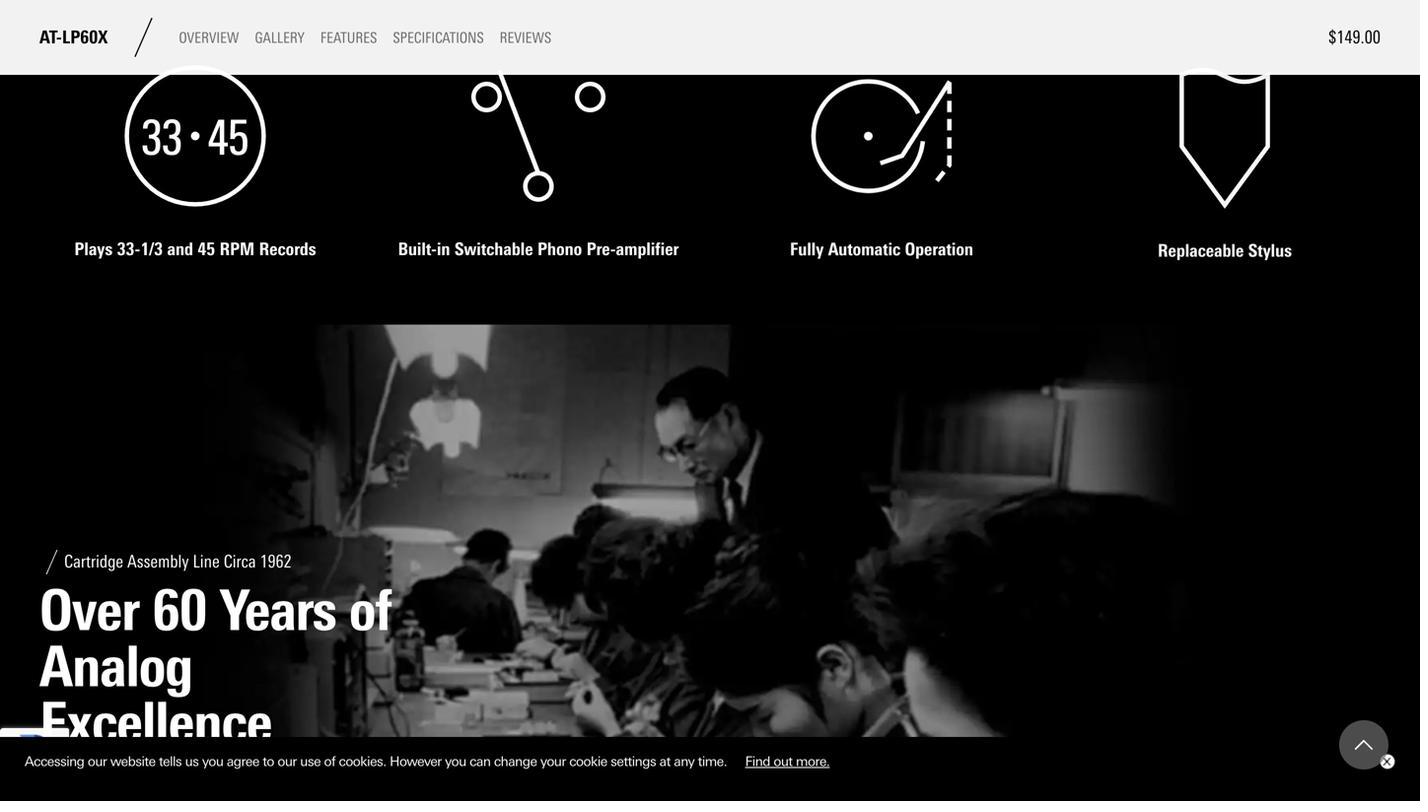Task type: describe. For each thing, give the bounding box(es) containing it.
operation
[[905, 239, 974, 260]]

at
[[660, 755, 671, 770]]

agree
[[227, 755, 259, 770]]

$149.00
[[1329, 27, 1381, 48]]

settings
[[611, 755, 656, 770]]

plays
[[74, 239, 113, 260]]

of
[[324, 755, 335, 770]]

tells
[[159, 755, 182, 770]]

cookies.
[[339, 755, 386, 770]]

automatic
[[828, 239, 901, 260]]

plays 33-1/3 and 45 rpm records
[[74, 239, 316, 260]]

amplifier
[[616, 239, 679, 260]]

website
[[110, 755, 155, 770]]

replaceable
[[1158, 240, 1244, 261]]

at-
[[39, 27, 62, 48]]

us
[[185, 755, 199, 770]]

out
[[774, 755, 793, 770]]

1 you from the left
[[202, 755, 223, 770]]

divider line image
[[124, 18, 163, 57]]

gallery
[[255, 29, 305, 47]]

cookie
[[569, 755, 607, 770]]

lp60x
[[62, 27, 108, 48]]

find out more.
[[745, 755, 830, 770]]

45
[[198, 239, 215, 260]]

arrow up image
[[1355, 737, 1373, 755]]

can
[[470, 755, 491, 770]]

built-
[[398, 239, 437, 260]]



Task type: locate. For each thing, give the bounding box(es) containing it.
0 horizontal spatial our
[[88, 755, 107, 770]]

at-lp60x
[[39, 27, 108, 48]]

33-
[[117, 239, 140, 260]]

phono
[[538, 239, 582, 260]]

cross image
[[1383, 759, 1391, 767]]

time.
[[698, 755, 727, 770]]

our
[[88, 755, 107, 770], [278, 755, 297, 770]]

you right us
[[202, 755, 223, 770]]

your
[[540, 755, 566, 770]]

in
[[437, 239, 450, 260]]

stylus
[[1249, 240, 1292, 261]]

our left website
[[88, 755, 107, 770]]

pre-
[[587, 239, 616, 260]]

you left 'can'
[[445, 755, 466, 770]]

you
[[202, 755, 223, 770], [445, 755, 466, 770]]

change
[[494, 755, 537, 770]]

more.
[[796, 755, 830, 770]]

1 horizontal spatial our
[[278, 755, 297, 770]]

2 our from the left
[[278, 755, 297, 770]]

switchable
[[455, 239, 533, 260]]

any
[[674, 755, 695, 770]]

and
[[167, 239, 193, 260]]

2 you from the left
[[445, 755, 466, 770]]

1 horizontal spatial you
[[445, 755, 466, 770]]

fully
[[790, 239, 824, 260]]

however
[[390, 755, 442, 770]]

records
[[259, 239, 316, 260]]

find out more. link
[[731, 747, 845, 777]]

find
[[745, 755, 770, 770]]

0 horizontal spatial you
[[202, 755, 223, 770]]

accessing
[[25, 755, 84, 770]]

our right to
[[278, 755, 297, 770]]

replaceable stylus
[[1158, 240, 1292, 261]]

use
[[300, 755, 321, 770]]

fully automatic operation
[[790, 239, 974, 260]]

1 our from the left
[[88, 755, 107, 770]]

to
[[263, 755, 274, 770]]

accessing our website tells us you agree to our use of cookies. however you can change your cookie settings at any time.
[[25, 755, 731, 770]]

built-in switchable phono pre-amplifier
[[398, 239, 679, 260]]

features
[[320, 29, 377, 47]]

rpm
[[220, 239, 255, 260]]

1/3
[[140, 239, 163, 260]]

reviews
[[500, 29, 552, 47]]

specifications
[[393, 29, 484, 47]]

overview
[[179, 29, 239, 47]]



Task type: vqa. For each thing, say whether or not it's contained in the screenshot.
For
no



